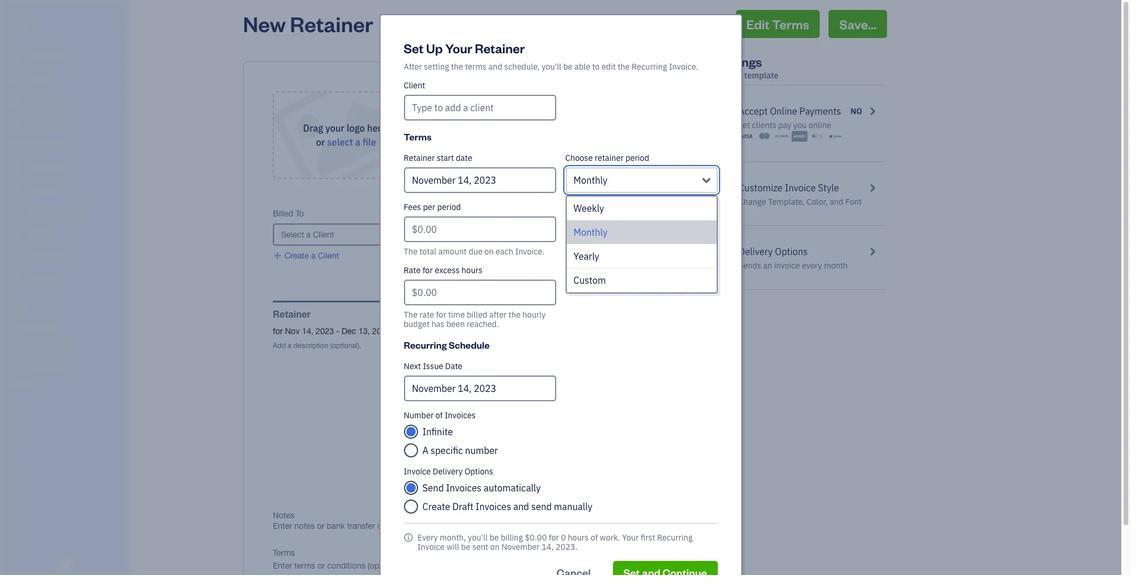 Task type: describe. For each thing, give the bounding box(es) containing it.
month,
[[440, 533, 466, 543]]

0 horizontal spatial 14,
[[302, 327, 313, 336]]

online
[[770, 105, 797, 117]]

has
[[432, 319, 445, 330]]

able
[[575, 61, 590, 72]]

draft
[[453, 501, 474, 513]]

Rate for excess hours text field
[[404, 280, 556, 306]]

custom
[[574, 275, 606, 286]]

1 vertical spatial due
[[399, 245, 413, 254]]

setting
[[424, 61, 449, 72]]

invoice
[[774, 261, 800, 271]]

recurring schedule
[[404, 339, 490, 351]]

settings for this template
[[714, 53, 779, 81]]

paintbrush image
[[721, 181, 732, 195]]

the total amount due on each invoice.
[[404, 247, 544, 257]]

pay
[[778, 120, 792, 131]]

specific
[[431, 445, 463, 457]]

monthly inside field
[[574, 175, 608, 186]]

monthly option
[[567, 221, 717, 245]]

november
[[502, 542, 540, 553]]

main element
[[0, 0, 158, 576]]

Invoice issue date in MM/DD/YYYY format text field
[[404, 376, 556, 402]]

pencil image
[[397, 326, 407, 337]]

freshbooks image
[[55, 557, 74, 571]]

template,
[[768, 197, 805, 207]]

rate for excess hours
[[404, 265, 483, 276]]

period for fees per period
[[437, 202, 461, 213]]

retainer
[[595, 153, 624, 163]]

due for amount due
[[548, 474, 563, 483]]

Client text field
[[405, 96, 555, 119]]

1 vertical spatial date
[[416, 245, 433, 254]]

the for time
[[509, 310, 521, 320]]

billed to
[[273, 209, 304, 218]]

due for amount due $0.00
[[632, 209, 646, 218]]

send invoices automatically
[[423, 483, 541, 494]]

month
[[824, 261, 848, 271]]

refresh image
[[721, 245, 732, 259]]

the for the rate for time billed after the hourly budget has been reached.
[[404, 310, 418, 320]]

for nov 14, 2023 - dec 13, 2023
[[273, 327, 390, 336]]

expense image
[[8, 162, 22, 174]]

0 horizontal spatial be
[[461, 542, 470, 553]]

14, inside "every month, you'll be billing  $0.00 for 0 hours of work. your first recurring invoice will be sent on november 14, 2023."
[[542, 542, 554, 553]]

accept online payments
[[739, 105, 841, 117]]

Notes text field
[[273, 521, 670, 532]]

automatically
[[484, 483, 541, 494]]

to
[[296, 209, 304, 218]]

budget
[[404, 319, 430, 330]]

0 vertical spatial on
[[485, 247, 494, 257]]

select
[[327, 136, 353, 148]]

11/14/2023 button
[[399, 219, 469, 230]]

klo owner
[[9, 11, 31, 32]]

discount
[[554, 394, 587, 404]]

1 vertical spatial invoice.
[[515, 247, 544, 257]]

invoice inside invoice delivery options option group
[[404, 467, 431, 477]]

of for date
[[418, 209, 425, 218]]

rate
[[420, 310, 434, 320]]

create draft invoices and send manually
[[423, 501, 593, 513]]

1 vertical spatial invoices
[[446, 483, 482, 494]]

number inside 'set up your retainer' dialog
[[404, 411, 434, 421]]

0 horizontal spatial edit terms
[[407, 327, 445, 336]]

0 vertical spatial edit
[[747, 16, 770, 32]]

create for create draft invoices and send manually
[[423, 501, 450, 513]]

up
[[426, 40, 443, 56]]

0
[[561, 533, 566, 543]]

hours inside "every month, you'll be billing  $0.00 for 0 hours of work. your first recurring invoice will be sent on november 14, 2023."
[[568, 533, 589, 543]]

change template, color, and font
[[739, 197, 862, 207]]

bank connections image
[[9, 360, 125, 369]]

period for hours per period
[[604, 202, 627, 213]]

chevronright image for customize invoice style
[[867, 181, 878, 195]]

weekly
[[574, 203, 604, 214]]

issue inside date of issue 11/14/2023
[[427, 209, 447, 218]]

customize invoice style
[[739, 182, 839, 194]]

info image
[[404, 534, 413, 543]]

clients
[[752, 120, 777, 131]]

project image
[[8, 184, 22, 196]]

subtotal add a discount
[[530, 384, 587, 404]]

set up your retainer after setting the terms and schedule, you'll be able to edit the recurring invoice.
[[404, 40, 698, 72]]

invoice number 0000001
[[486, 209, 544, 229]]

invoice inside "every month, you'll be billing  $0.00 for 0 hours of work. your first recurring invoice will be sent on november 14, 2023."
[[418, 542, 445, 553]]

first
[[641, 533, 655, 543]]

reached.
[[467, 319, 499, 330]]

date inside date of issue 11/14/2023
[[399, 209, 416, 218]]

create a client button
[[273, 251, 339, 261]]

next issue date
[[404, 361, 463, 372]]

billed
[[467, 310, 487, 320]]

add a discount button
[[530, 394, 587, 404]]

number of invoices option group
[[404, 425, 718, 458]]

items and services image
[[9, 341, 125, 350]]

the for the total amount due on each invoice.
[[404, 247, 418, 257]]

online
[[809, 120, 831, 131]]

delivery options
[[739, 246, 808, 258]]

cancel
[[678, 16, 719, 32]]

invoice inside invoice number 0000001
[[486, 209, 513, 218]]

new
[[243, 10, 286, 37]]

settings
[[714, 53, 762, 70]]

0000001
[[486, 220, 518, 229]]

let clients pay you online
[[739, 120, 831, 131]]

invoice delivery options option group
[[399, 467, 722, 514]]

set up your retainer dialog
[[0, 0, 1122, 576]]

a for file
[[355, 136, 360, 148]]

recurring inside 'set up your retainer after setting the terms and schedule, you'll be able to edit the recurring invoice.'
[[632, 61, 667, 72]]

number
[[465, 445, 498, 457]]

after
[[404, 61, 422, 72]]

retainer inside 'set up your retainer after setting the terms and schedule, you'll be able to edit the recurring invoice.'
[[475, 40, 525, 56]]

no
[[851, 106, 862, 117]]

mastercard image
[[756, 131, 772, 142]]

edit
[[602, 61, 616, 72]]

after
[[489, 310, 507, 320]]

amount
[[438, 247, 467, 257]]

Reference Number text field
[[486, 255, 569, 265]]

amount for amount due $0.00
[[601, 209, 629, 218]]

recurring inside "every month, you'll be billing  $0.00 for 0 hours of work. your first recurring invoice will be sent on november 14, 2023."
[[657, 533, 693, 543]]

apps image
[[9, 303, 125, 313]]

dashboard image
[[8, 51, 22, 63]]

your inside "every month, you'll be billing  $0.00 for 0 hours of work. your first recurring invoice will be sent on november 14, 2023."
[[622, 533, 639, 543]]

team members image
[[9, 322, 125, 331]]

2 2023 from the left
[[372, 327, 390, 336]]

send
[[531, 501, 552, 513]]

1 horizontal spatial delivery
[[739, 246, 773, 258]]

terms
[[465, 61, 487, 72]]

number of invoices
[[404, 411, 476, 421]]

every
[[418, 533, 438, 543]]

per for fees
[[423, 202, 435, 213]]

you
[[794, 120, 807, 131]]

excess
[[435, 265, 460, 276]]

date
[[456, 153, 472, 163]]

1 horizontal spatial be
[[490, 533, 499, 543]]

report image
[[8, 273, 22, 285]]

template
[[744, 70, 779, 81]]

edit terms button for new retainer
[[736, 10, 820, 38]]

client inside "button"
[[318, 251, 339, 261]]

and inside 'set up your retainer after setting the terms and schedule, you'll be able to edit the recurring invoice.'
[[489, 61, 502, 72]]

change
[[739, 197, 766, 207]]

discover image
[[774, 131, 790, 142]]

you'll inside 'set up your retainer after setting the terms and schedule, you'll be able to edit the recurring invoice.'
[[542, 61, 561, 72]]

manually
[[554, 501, 593, 513]]

a specific number
[[423, 445, 498, 457]]

your inside 'set up your retainer after setting the terms and schedule, you'll be able to edit the recurring invoice.'
[[445, 40, 472, 56]]

Hours per period text field
[[565, 217, 718, 242]]



Task type: locate. For each thing, give the bounding box(es) containing it.
this
[[728, 70, 742, 81]]

and for create draft invoices and send manually
[[513, 501, 529, 513]]

1 horizontal spatial hours
[[568, 533, 589, 543]]

edit terms down rate
[[407, 327, 445, 336]]

1 horizontal spatial you'll
[[542, 61, 561, 72]]

style
[[818, 182, 839, 194]]

edit terms button for retainer
[[397, 326, 445, 337]]

1 horizontal spatial per
[[589, 202, 602, 213]]

$0.00 inside the amount due $0.00
[[617, 217, 670, 242]]

recurring down budget
[[404, 339, 447, 351]]

your left first
[[622, 533, 639, 543]]

of for number
[[436, 411, 443, 421]]

on inside "every month, you'll be billing  $0.00 for 0 hours of work. your first recurring invoice will be sent on november 14, 2023."
[[490, 542, 500, 553]]

and down style
[[830, 197, 844, 207]]

bank image
[[828, 131, 843, 142]]

owner
[[9, 23, 31, 32]]

1 vertical spatial your
[[622, 533, 639, 543]]

0 vertical spatial amount
[[601, 209, 629, 218]]

0 vertical spatial invoice.
[[669, 61, 698, 72]]

amount
[[601, 209, 629, 218], [517, 474, 546, 483]]

invoice.
[[669, 61, 698, 72], [515, 247, 544, 257]]

retainer
[[290, 10, 373, 37], [475, 40, 525, 56], [404, 153, 435, 163], [273, 309, 311, 320]]

$0.00 up yearly option
[[617, 217, 670, 242]]

0 horizontal spatial delivery
[[433, 467, 463, 477]]

0 vertical spatial hours
[[462, 265, 483, 276]]

date
[[399, 209, 416, 218], [416, 245, 433, 254], [445, 361, 463, 372]]

infinite
[[423, 426, 453, 438]]

client inside 'set up your retainer' dialog
[[404, 80, 425, 91]]

amount inside the amount due $0.00
[[601, 209, 629, 218]]

apple pay image
[[810, 131, 826, 142]]

the inside the rate for time billed after the hourly budget has been reached.
[[509, 310, 521, 320]]

2 horizontal spatial and
[[830, 197, 844, 207]]

0 vertical spatial 14,
[[302, 327, 313, 336]]

1 horizontal spatial 14,
[[542, 542, 554, 553]]

2023
[[316, 327, 334, 336], [372, 327, 390, 336]]

period up the hours per period text field
[[604, 202, 627, 213]]

1 vertical spatial hours
[[568, 533, 589, 543]]

sent
[[472, 542, 488, 553]]

every
[[802, 261, 822, 271]]

options up sends an invoice every month
[[775, 246, 808, 258]]

0 horizontal spatial edit terms button
[[397, 326, 445, 337]]

1 horizontal spatial options
[[775, 246, 808, 258]]

new retainer
[[243, 10, 373, 37]]

invoice up change template, color, and font
[[785, 182, 816, 194]]

choose retainer period
[[565, 153, 649, 163]]

settings image
[[9, 378, 125, 388]]

0 vertical spatial edit terms
[[747, 16, 809, 32]]

edit terms up the settings for this template
[[747, 16, 809, 32]]

and right terms
[[489, 61, 502, 72]]

hourly
[[523, 310, 546, 320]]

1 horizontal spatial edit
[[747, 16, 770, 32]]

2 vertical spatial of
[[591, 533, 598, 543]]

2 vertical spatial recurring
[[657, 533, 693, 543]]

due date
[[399, 245, 433, 254]]

invoices for draft
[[476, 501, 511, 513]]

invoice delivery options
[[404, 467, 493, 477]]

2 vertical spatial invoices
[[476, 501, 511, 513]]

for right rate
[[436, 310, 446, 320]]

1 vertical spatial delivery
[[433, 467, 463, 477]]

1 horizontal spatial of
[[436, 411, 443, 421]]

monthly
[[574, 175, 608, 186], [574, 227, 608, 238]]

0 horizontal spatial $0.00
[[525, 533, 547, 543]]

for left 0
[[549, 533, 559, 543]]

$0.00 inside "every month, you'll be billing  $0.00 for 0 hours of work. your first recurring invoice will be sent on november 14, 2023."
[[525, 533, 547, 543]]

2 vertical spatial date
[[445, 361, 463, 372]]

delivery
[[739, 246, 773, 258], [433, 467, 463, 477]]

color,
[[807, 197, 828, 207]]

invoice left will
[[418, 542, 445, 553]]

issue up 11/14/2023 button
[[427, 209, 447, 218]]

1 vertical spatial options
[[465, 467, 493, 477]]

due
[[632, 209, 646, 218], [399, 245, 413, 254], [548, 474, 563, 483]]

amount for amount due
[[517, 474, 546, 483]]

payment image
[[8, 140, 22, 152]]

11/14/2023
[[399, 220, 440, 229]]

1 vertical spatial number
[[404, 411, 434, 421]]

the rate for time billed after the hourly budget has been reached.
[[404, 310, 546, 330]]

client down after
[[404, 80, 425, 91]]

0 vertical spatial options
[[775, 246, 808, 258]]

delivery up sends
[[739, 246, 773, 258]]

0 vertical spatial the
[[404, 247, 418, 257]]

terms
[[772, 16, 809, 32], [404, 131, 432, 143], [423, 327, 445, 336], [273, 549, 295, 558]]

the right after at bottom left
[[509, 310, 521, 320]]

1 vertical spatial chevronright image
[[867, 181, 878, 195]]

save… button
[[829, 10, 887, 38]]

chevronright image
[[867, 104, 878, 118], [867, 181, 878, 195], [867, 245, 878, 259]]

to
[[592, 61, 600, 72]]

hours
[[565, 202, 587, 213]]

0 horizontal spatial your
[[445, 40, 472, 56]]

payments
[[800, 105, 841, 117]]

1 per from the left
[[423, 202, 435, 213]]

the
[[451, 61, 463, 72], [618, 61, 630, 72], [509, 310, 521, 320]]

2 vertical spatial a
[[547, 394, 552, 404]]

sends
[[739, 261, 761, 271]]

you'll
[[542, 61, 561, 72], [468, 533, 488, 543]]

1 horizontal spatial the
[[509, 310, 521, 320]]

the for retainer
[[451, 61, 463, 72]]

options up send invoices automatically
[[465, 467, 493, 477]]

schedule,
[[504, 61, 540, 72]]

due
[[469, 247, 483, 257]]

1 vertical spatial create
[[423, 501, 450, 513]]

1 horizontal spatial a
[[355, 136, 360, 148]]

amount due $0.00
[[601, 209, 670, 242]]

hours down the total amount due on each invoice.
[[462, 265, 483, 276]]

fees
[[404, 202, 421, 213]]

of up the '11/14/2023'
[[418, 209, 425, 218]]

0 vertical spatial due
[[632, 209, 646, 218]]

2 vertical spatial due
[[548, 474, 563, 483]]

money image
[[8, 229, 22, 241]]

list box
[[567, 197, 717, 293]]

create for create a client
[[285, 251, 309, 261]]

you'll right schedule, in the top of the page
[[542, 61, 561, 72]]

of up the 'infinite'
[[436, 411, 443, 421]]

2 monthly from the top
[[574, 227, 608, 238]]

2 horizontal spatial the
[[618, 61, 630, 72]]

1 vertical spatial edit terms
[[407, 327, 445, 336]]

for left nov
[[273, 327, 283, 336]]

the left rate
[[404, 310, 418, 320]]

date down 'recurring schedule'
[[445, 361, 463, 372]]

Retainer period field
[[565, 167, 718, 193]]

period for choose retainer period
[[626, 153, 649, 163]]

file
[[363, 136, 376, 148]]

rate
[[404, 265, 421, 276]]

delivery down specific
[[433, 467, 463, 477]]

the right edit
[[618, 61, 630, 72]]

due up rate in the top of the page
[[399, 245, 413, 254]]

invoice down a
[[404, 467, 431, 477]]

you'll inside "every month, you'll be billing  $0.00 for 0 hours of work. your first recurring invoice will be sent on november 14, 2023."
[[468, 533, 488, 543]]

billing
[[501, 533, 523, 543]]

2 chevronright image from the top
[[867, 181, 878, 195]]

of left "work."
[[591, 533, 598, 543]]

1 vertical spatial edit terms button
[[397, 326, 445, 337]]

edit up add a description (optional). text box
[[407, 327, 421, 336]]

chevronright image for delivery options
[[867, 245, 878, 259]]

0 horizontal spatial options
[[465, 467, 493, 477]]

font
[[846, 197, 862, 207]]

each
[[496, 247, 513, 257]]

hours
[[462, 265, 483, 276], [568, 533, 589, 543]]

date up rate in the top of the page
[[416, 245, 433, 254]]

Add a description (optional). text field
[[273, 341, 551, 351]]

Start date in MM/DD/YYYY format text field
[[404, 167, 556, 193]]

1 vertical spatial and
[[830, 197, 844, 207]]

for inside "every month, you'll be billing  $0.00 for 0 hours of work. your first recurring invoice will be sent on november 14, 2023."
[[549, 533, 559, 543]]

start
[[437, 153, 454, 163]]

monthly down "weekly"
[[574, 227, 608, 238]]

date up the '11/14/2023'
[[399, 209, 416, 218]]

be inside 'set up your retainer after setting the terms and schedule, you'll be able to edit the recurring invoice.'
[[563, 61, 573, 72]]

time
[[448, 310, 465, 320]]

on right sent
[[490, 542, 500, 553]]

invoices up draft
[[446, 483, 482, 494]]

0 vertical spatial create
[[285, 251, 309, 261]]

of inside date of issue 11/14/2023
[[418, 209, 425, 218]]

a right plus image at left
[[311, 251, 316, 261]]

fees per period
[[404, 202, 461, 213]]

date inside 'set up your retainer' dialog
[[445, 361, 463, 372]]

amount due
[[517, 474, 563, 483]]

0 vertical spatial monthly
[[574, 175, 608, 186]]

will
[[447, 542, 459, 553]]

a inside subtotal add a discount
[[547, 394, 552, 404]]

1 horizontal spatial number
[[515, 209, 544, 218]]

-
[[336, 327, 339, 336]]

0 horizontal spatial client
[[318, 251, 339, 261]]

terms inside 'set up your retainer' dialog
[[404, 131, 432, 143]]

yearly option
[[567, 245, 717, 269]]

client image
[[8, 73, 22, 85]]

on right due
[[485, 247, 494, 257]]

client right plus image at left
[[318, 251, 339, 261]]

invoices for of
[[445, 411, 476, 421]]

edit terms button down rate
[[397, 326, 445, 337]]

select a file
[[327, 136, 376, 148]]

0 horizontal spatial edit
[[407, 327, 421, 336]]

0 horizontal spatial and
[[489, 61, 502, 72]]

14, left 0
[[542, 542, 554, 553]]

for right rate in the top of the page
[[423, 265, 433, 276]]

1 horizontal spatial and
[[513, 501, 529, 513]]

a right the "add"
[[547, 394, 552, 404]]

1 vertical spatial 14,
[[542, 542, 554, 553]]

0 horizontal spatial 2023
[[316, 327, 334, 336]]

0 vertical spatial delivery
[[739, 246, 773, 258]]

invoices
[[445, 411, 476, 421], [446, 483, 482, 494], [476, 501, 511, 513]]

monthly down choose
[[574, 175, 608, 186]]

timer image
[[8, 207, 22, 218]]

1 horizontal spatial your
[[622, 533, 639, 543]]

0 horizontal spatial the
[[451, 61, 463, 72]]

and left send
[[513, 501, 529, 513]]

number
[[515, 209, 544, 218], [404, 411, 434, 421]]

per
[[423, 202, 435, 213], [589, 202, 602, 213]]

customize
[[739, 182, 783, 194]]

0 vertical spatial client
[[404, 80, 425, 91]]

due up monthly option
[[632, 209, 646, 218]]

1 the from the top
[[404, 247, 418, 257]]

per right hours
[[589, 202, 602, 213]]

0 horizontal spatial per
[[423, 202, 435, 213]]

delivery inside option group
[[433, 467, 463, 477]]

1 horizontal spatial 2023
[[372, 327, 390, 336]]

visa image
[[739, 131, 755, 142]]

1 vertical spatial of
[[436, 411, 443, 421]]

be right will
[[461, 542, 470, 553]]

invoice up 0000001 at the left
[[486, 209, 513, 218]]

0 horizontal spatial of
[[418, 209, 425, 218]]

the
[[404, 247, 418, 257], [404, 310, 418, 320]]

Terms text field
[[273, 561, 670, 572]]

total
[[420, 247, 437, 257]]

list box inside 'set up your retainer' dialog
[[567, 197, 717, 293]]

1 vertical spatial a
[[311, 251, 316, 261]]

issue inside 'set up your retainer' dialog
[[423, 361, 443, 372]]

yearly
[[574, 251, 599, 262]]

number inside invoice number 0000001
[[515, 209, 544, 218]]

american express image
[[792, 131, 808, 142]]

1 horizontal spatial amount
[[601, 209, 629, 218]]

1 horizontal spatial edit terms
[[747, 16, 809, 32]]

1 horizontal spatial $0.00
[[617, 217, 670, 242]]

of inside "every month, you'll be billing  $0.00 for 0 hours of work. your first recurring invoice will be sent on november 14, 2023."
[[591, 533, 598, 543]]

2 the from the top
[[404, 310, 418, 320]]

set
[[404, 40, 424, 56]]

create inside create a client "button"
[[285, 251, 309, 261]]

1 2023 from the left
[[316, 327, 334, 336]]

for
[[714, 70, 726, 81]]

the inside the rate for time billed after the hourly budget has been reached.
[[404, 310, 418, 320]]

reference
[[486, 245, 524, 254]]

1 chevronright image from the top
[[867, 104, 878, 118]]

create inside invoice delivery options option group
[[423, 501, 450, 513]]

2 horizontal spatial due
[[632, 209, 646, 218]]

1 horizontal spatial invoice.
[[669, 61, 698, 72]]

14,
[[302, 327, 313, 336], [542, 542, 554, 553]]

schedule
[[449, 339, 490, 351]]

and for change template, color, and font
[[830, 197, 844, 207]]

number up 0000001 button
[[515, 209, 544, 218]]

the left total
[[404, 247, 418, 257]]

invoices down send invoices automatically
[[476, 501, 511, 513]]

1 monthly from the top
[[574, 175, 608, 186]]

let
[[739, 120, 750, 131]]

per right fees
[[423, 202, 435, 213]]

$0.00 right billing
[[525, 533, 547, 543]]

add
[[530, 394, 545, 404]]

been
[[447, 319, 465, 330]]

custom option
[[567, 269, 717, 293]]

1 horizontal spatial due
[[548, 474, 563, 483]]

0 vertical spatial your
[[445, 40, 472, 56]]

0 vertical spatial edit terms button
[[736, 10, 820, 38]]

1 vertical spatial $0.00
[[525, 533, 547, 543]]

1 vertical spatial the
[[404, 310, 418, 320]]

a left file
[[355, 136, 360, 148]]

0 horizontal spatial a
[[311, 251, 316, 261]]

2 horizontal spatial of
[[591, 533, 598, 543]]

1 vertical spatial recurring
[[404, 339, 447, 351]]

the left terms
[[451, 61, 463, 72]]

0 horizontal spatial you'll
[[468, 533, 488, 543]]

edit terms button up the settings for this template
[[736, 10, 820, 38]]

work.
[[600, 533, 620, 543]]

0 horizontal spatial number
[[404, 411, 434, 421]]

hours right 0
[[568, 533, 589, 543]]

your right "up"
[[445, 40, 472, 56]]

weekly option
[[567, 197, 717, 221]]

be left able
[[563, 61, 573, 72]]

list box containing weekly
[[567, 197, 717, 293]]

chart image
[[8, 251, 22, 263]]

0 vertical spatial and
[[489, 61, 502, 72]]

cancel button
[[667, 10, 729, 38]]

due inside the amount due $0.00
[[632, 209, 646, 218]]

1 vertical spatial monthly
[[574, 227, 608, 238]]

an
[[763, 261, 772, 271]]

2 vertical spatial chevronright image
[[867, 245, 878, 259]]

1 vertical spatial client
[[318, 251, 339, 261]]

create down send
[[423, 501, 450, 513]]

invoice. inside 'set up your retainer after setting the terms and schedule, you'll be able to edit the recurring invoice.'
[[669, 61, 698, 72]]

0 vertical spatial issue
[[427, 209, 447, 218]]

3 chevronright image from the top
[[867, 245, 878, 259]]

Fees per period text field
[[404, 217, 556, 242]]

2 per from the left
[[589, 202, 602, 213]]

hours per period
[[565, 202, 627, 213]]

2023 right 13,
[[372, 327, 390, 336]]

edit terms button
[[736, 10, 820, 38], [397, 326, 445, 337]]

0 vertical spatial of
[[418, 209, 425, 218]]

and inside invoice delivery options option group
[[513, 501, 529, 513]]

period up monthly field
[[626, 153, 649, 163]]

and
[[489, 61, 502, 72], [830, 197, 844, 207], [513, 501, 529, 513]]

options inside option group
[[465, 467, 493, 477]]

0 vertical spatial date
[[399, 209, 416, 218]]

0 vertical spatial chevronright image
[[867, 104, 878, 118]]

0 vertical spatial recurring
[[632, 61, 667, 72]]

due up send
[[548, 474, 563, 483]]

14, right nov
[[302, 327, 313, 336]]

invoice. left for on the right top of page
[[669, 61, 698, 72]]

create right plus image at left
[[285, 251, 309, 261]]

for inside the rate for time billed after the hourly budget has been reached.
[[436, 310, 446, 320]]

issue
[[427, 209, 447, 218], [423, 361, 443, 372]]

you'll down notes text box
[[468, 533, 488, 543]]

plus image
[[273, 251, 282, 261]]

number up the 'infinite'
[[404, 411, 434, 421]]

recurring right first
[[657, 533, 693, 543]]

invoice. right each at the left of page
[[515, 247, 544, 257]]

estimate image
[[8, 95, 22, 107]]

0 horizontal spatial due
[[399, 245, 413, 254]]

dec
[[342, 327, 356, 336]]

be right sent
[[490, 533, 499, 543]]

chevronright image for no
[[867, 104, 878, 118]]

next
[[404, 361, 421, 372]]

a inside "button"
[[311, 251, 316, 261]]

invoices up the 'infinite'
[[445, 411, 476, 421]]

1 horizontal spatial edit terms button
[[736, 10, 820, 38]]

a
[[355, 136, 360, 148], [311, 251, 316, 261], [547, 394, 552, 404]]

2023 left -
[[316, 327, 334, 336]]

create
[[285, 251, 309, 261], [423, 501, 450, 513]]

0 horizontal spatial hours
[[462, 265, 483, 276]]

recurring right edit
[[632, 61, 667, 72]]

1 vertical spatial on
[[490, 542, 500, 553]]

invoice image
[[8, 118, 22, 129]]

2 vertical spatial and
[[513, 501, 529, 513]]

0 vertical spatial invoices
[[445, 411, 476, 421]]

date of issue 11/14/2023
[[399, 209, 447, 229]]

period up 11/14/2023 button
[[437, 202, 461, 213]]

issue right next on the left bottom of page
[[423, 361, 443, 372]]

edit up settings
[[747, 16, 770, 32]]

per for hours
[[589, 202, 602, 213]]

1 vertical spatial amount
[[517, 474, 546, 483]]

accept
[[739, 105, 768, 117]]

a for client
[[311, 251, 316, 261]]

monthly inside option
[[574, 227, 608, 238]]

0 vertical spatial you'll
[[542, 61, 561, 72]]

be
[[563, 61, 573, 72], [490, 533, 499, 543], [461, 542, 470, 553]]



Task type: vqa. For each thing, say whether or not it's contained in the screenshot.
Recurring
yes



